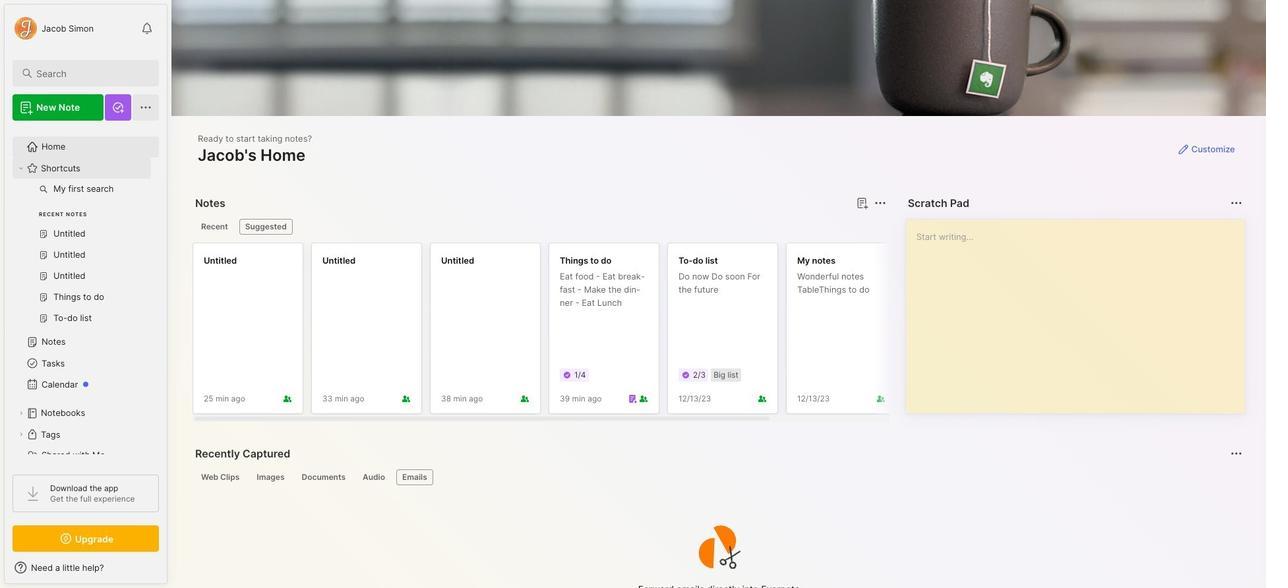 Task type: describe. For each thing, give the bounding box(es) containing it.
more actions image
[[1228, 195, 1244, 211]]

group inside main element
[[13, 179, 151, 337]]

2 tab list from the top
[[195, 469, 1240, 485]]

none search field inside main element
[[36, 65, 147, 81]]

Start writing… text field
[[916, 220, 1244, 403]]

WHAT'S NEW field
[[5, 557, 167, 578]]



Task type: vqa. For each thing, say whether or not it's contained in the screenshot.
Close icon
no



Task type: locate. For each thing, give the bounding box(es) containing it.
tab list
[[195, 219, 884, 235], [195, 469, 1240, 485]]

Search text field
[[36, 67, 147, 80]]

1 vertical spatial tab list
[[195, 469, 1240, 485]]

More actions field
[[871, 194, 889, 212], [1227, 194, 1246, 212], [1227, 444, 1246, 463]]

0 vertical spatial more actions image
[[872, 195, 888, 211]]

row group
[[193, 243, 1023, 422]]

click to collapse image
[[166, 564, 176, 580]]

0 vertical spatial tab list
[[195, 219, 884, 235]]

tree inside main element
[[5, 129, 167, 495]]

Account field
[[13, 15, 94, 42]]

main element
[[0, 0, 171, 588]]

0 horizontal spatial more actions image
[[872, 195, 888, 211]]

group
[[13, 179, 151, 337]]

expand notebooks image
[[17, 409, 25, 417]]

None search field
[[36, 65, 147, 81]]

1 horizontal spatial more actions image
[[1228, 446, 1244, 462]]

tab
[[195, 219, 234, 235], [239, 219, 293, 235], [195, 469, 246, 485], [251, 469, 290, 485], [296, 469, 351, 485], [357, 469, 391, 485], [396, 469, 433, 485]]

expand tags image
[[17, 431, 25, 438]]

tree
[[5, 129, 167, 495]]

1 tab list from the top
[[195, 219, 884, 235]]

more actions image
[[872, 195, 888, 211], [1228, 446, 1244, 462]]

1 vertical spatial more actions image
[[1228, 446, 1244, 462]]



